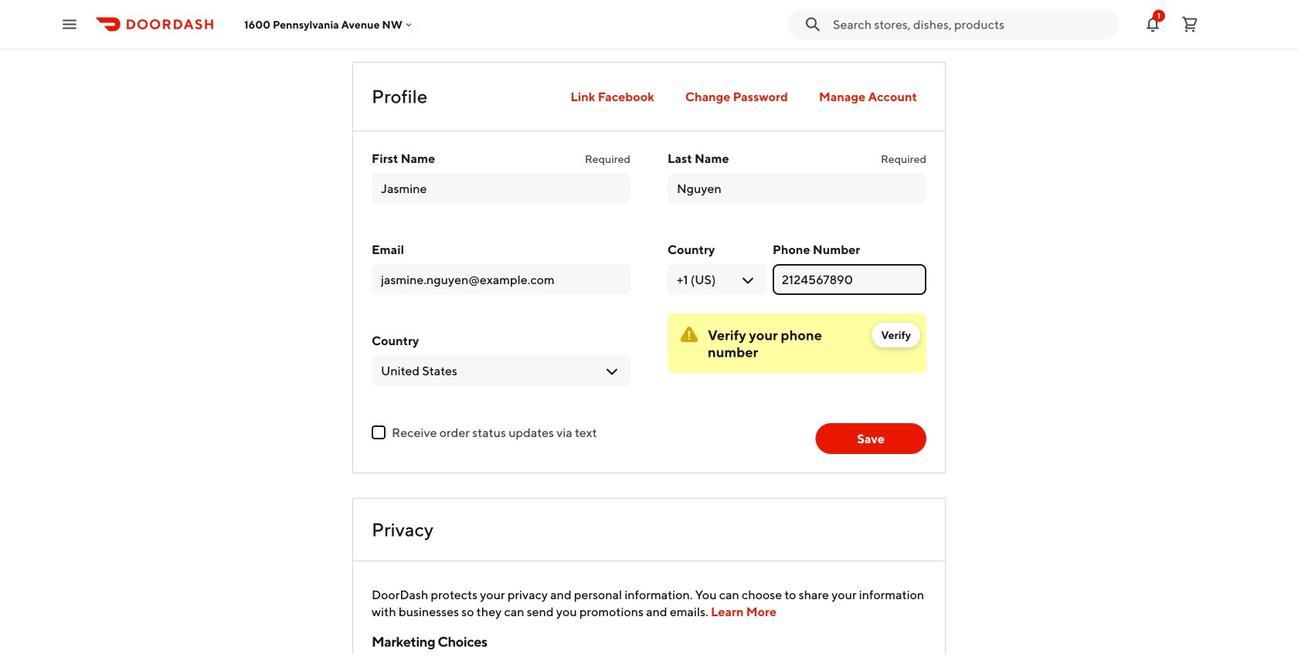 Task type: locate. For each thing, give the bounding box(es) containing it.
None checkbox
[[372, 426, 386, 440]]

None text field
[[381, 180, 622, 197], [677, 180, 918, 197], [381, 180, 622, 197], [677, 180, 918, 197]]

0 items, open order cart image
[[1181, 15, 1200, 34]]

None email field
[[381, 271, 622, 288]]

None telephone field
[[782, 271, 918, 288]]

status
[[668, 314, 927, 373]]



Task type: vqa. For each thing, say whether or not it's contained in the screenshot.
OPEN MENU 'image'
yes



Task type: describe. For each thing, give the bounding box(es) containing it.
Store search: begin typing to search for stores available on DoorDash text field
[[833, 16, 1110, 33]]

notification bell image
[[1144, 15, 1163, 34]]

open menu image
[[60, 15, 79, 34]]



